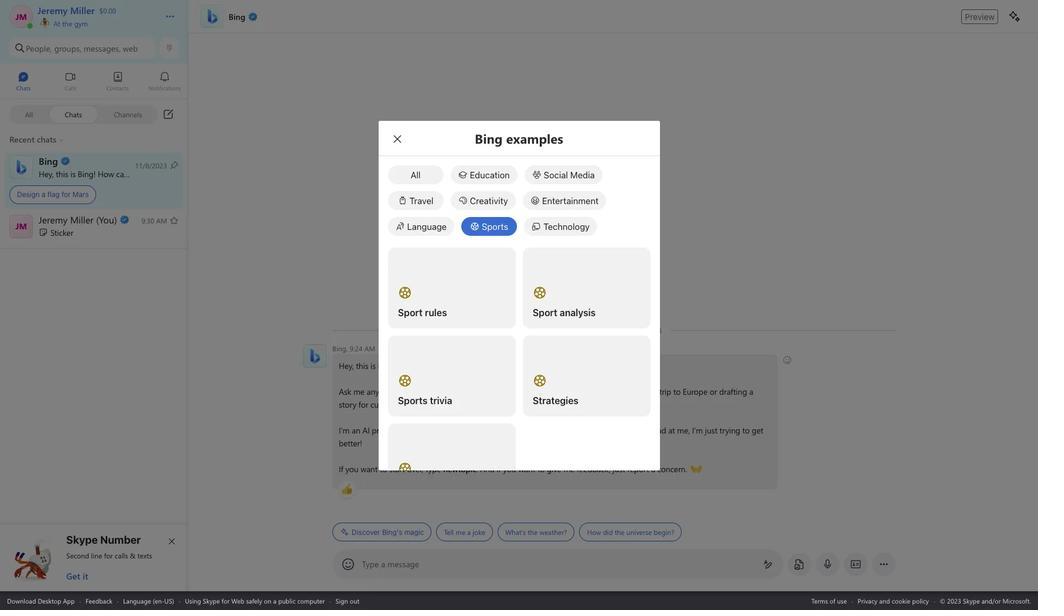 Task type: describe. For each thing, give the bounding box(es) containing it.
ask me any type of question, like finding vegan restaurants in cambridge, itinerary for your trip to europe or drafting a story for curious kids. in groups, remember to mention me with @bing. i'm an ai preview, so i'm still learning. sometimes i might say something weird. don't get mad at me, i'm just trying to get better! if you want to start over, type
[[339, 386, 766, 475]]

of inside ask me any type of question, like finding vegan restaurants in cambridge, itinerary for your trip to europe or drafting a story for curious kids. in groups, remember to mention me with @bing. i'm an ai preview, so i'm still learning. sometimes i might say something weird. don't get mad at me, i'm just trying to get better! if you want to start over, type
[[399, 386, 406, 397]]

messages,
[[84, 43, 121, 54]]

to left "start"
[[380, 463, 387, 475]]

download desktop app link
[[7, 596, 75, 605]]

a right on
[[273, 596, 277, 605]]

me left any at left
[[353, 386, 365, 397]]

vegan
[[483, 386, 504, 397]]

for right the story
[[358, 399, 368, 410]]

language (en-us) link
[[123, 596, 174, 605]]

sports for sports trivia
[[398, 395, 428, 406]]

for left the your in the bottom right of the page
[[630, 386, 639, 397]]

using skype for web safely on a public computer
[[185, 596, 325, 605]]

your
[[642, 386, 657, 397]]

a right report
[[651, 463, 656, 475]]

tell me a joke
[[444, 527, 485, 537]]

privacy and cookie policy
[[858, 596, 930, 605]]

ask
[[339, 386, 351, 397]]

just inside ask me any type of question, like finding vegan restaurants in cambridge, itinerary for your trip to europe or drafting a story for curious kids. in groups, remember to mention me with @bing. i'm an ai preview, so i'm still learning. sometimes i might say something weird. don't get mad at me, i'm just trying to get better! if you want to start over, type
[[705, 425, 718, 436]]

sports trivia
[[398, 395, 452, 406]]

what's the weather?
[[505, 527, 567, 537]]

privacy
[[858, 596, 878, 605]]

web
[[123, 43, 138, 54]]

newtopic . and if you want to give me feedback, just report a concern.
[[443, 463, 689, 475]]

bing's
[[382, 528, 402, 536]]

might
[[517, 425, 538, 436]]

a inside the tell me a joke button
[[467, 527, 471, 537]]

concern.
[[658, 463, 687, 475]]

mars
[[73, 190, 89, 199]]

3 i'm from the left
[[692, 425, 703, 436]]

magic
[[404, 528, 424, 536]]

&
[[130, 551, 136, 560]]

1 vertical spatial just
[[613, 463, 625, 475]]

did
[[603, 527, 613, 537]]

drafting
[[719, 386, 747, 397]]

europe
[[683, 386, 708, 397]]

to right trip
[[674, 386, 681, 397]]

report
[[627, 463, 649, 475]]

still
[[426, 425, 437, 436]]

bing,
[[332, 344, 348, 353]]

can for hey, this is bing ! how can i help you today?
[[116, 168, 128, 179]]

social media
[[544, 170, 595, 180]]

in
[[416, 399, 422, 410]]

sport analysis
[[533, 307, 596, 318]]

for inside skype number element
[[104, 551, 113, 560]]

@bing.
[[563, 399, 588, 410]]

trying
[[720, 425, 741, 436]]

a left flag
[[42, 190, 45, 199]]

trip
[[659, 386, 671, 397]]

if
[[497, 463, 501, 475]]

question,
[[408, 386, 440, 397]]

how for hey, this is bing ! how can i help you today?
[[98, 168, 114, 179]]

ai
[[362, 425, 370, 436]]

(openhands)
[[691, 463, 735, 474]]

better!
[[339, 438, 362, 449]]

us)
[[164, 596, 174, 605]]

begin?
[[654, 527, 675, 537]]

1 vertical spatial type
[[426, 463, 441, 475]]

sport rules
[[398, 307, 447, 318]]

media
[[571, 170, 595, 180]]

language for language (en-us)
[[123, 596, 151, 605]]

me right "give"
[[564, 463, 575, 475]]

a inside ask me any type of question, like finding vegan restaurants in cambridge, itinerary for your trip to europe or drafting a story for curious kids. in groups, remember to mention me with @bing. i'm an ai preview, so i'm still learning. sometimes i might say something weird. don't get mad at me, i'm just trying to get better! if you want to start over, type
[[749, 386, 754, 397]]

2 i'm from the left
[[413, 425, 423, 436]]

help for hey, this is bing ! how can i help you today?
[[135, 168, 150, 179]]

curious
[[371, 399, 396, 410]]

discover
[[352, 528, 380, 536]]

sport for sport analysis
[[533, 307, 558, 318]]

design
[[17, 190, 40, 199]]

strategies
[[533, 395, 579, 406]]

the for at
[[62, 19, 72, 28]]

public
[[278, 596, 296, 605]]

give
[[547, 463, 562, 475]]

skype number element
[[10, 534, 179, 582]]

number
[[100, 534, 141, 546]]

language for language
[[407, 221, 447, 232]]

me left the with
[[533, 399, 544, 410]]

to down vegan
[[492, 399, 499, 410]]

today? for hey, this is bing ! how can i help you today?
[[167, 168, 191, 179]]

so
[[402, 425, 411, 436]]

design a flag for mars
[[17, 190, 89, 199]]

an
[[352, 425, 360, 436]]

how did the universe begin?
[[587, 527, 675, 537]]

trivia
[[430, 395, 452, 406]]

at the gym button
[[38, 16, 154, 28]]

entertainment
[[543, 195, 599, 206]]

for left the web
[[222, 596, 230, 605]]

travel
[[410, 195, 434, 206]]

bing for hey, this is bing ! how can i help you today? (smileeyes)
[[378, 360, 394, 371]]

itinerary
[[599, 386, 627, 397]]

weather?
[[540, 527, 567, 537]]

chats
[[65, 109, 82, 119]]

is for hey, this is bing ! how can i help you today? (smileeyes)
[[370, 360, 376, 371]]

what's the weather? button
[[498, 523, 575, 541]]

groups, inside ask me any type of question, like finding vegan restaurants in cambridge, itinerary for your trip to europe or drafting a story for curious kids. in groups, remember to mention me with @bing. i'm an ai preview, so i'm still learning. sometimes i might say something weird. don't get mad at me, i'm just trying to get better! if you want to start over, type
[[424, 399, 451, 410]]

sign
[[336, 596, 348, 605]]

bing, 9:24 am
[[332, 344, 375, 353]]

mad
[[651, 425, 666, 436]]

.
[[476, 463, 478, 475]]

at
[[669, 425, 675, 436]]

type
[[362, 558, 379, 570]]

discover bing's magic
[[352, 528, 424, 536]]

use
[[838, 596, 848, 605]]

hey, this is bing ! how can i help you today?
[[39, 168, 193, 179]]

what's
[[505, 527, 526, 537]]

2 horizontal spatial the
[[615, 527, 625, 537]]

sports for sports
[[482, 221, 509, 232]]

the for what's
[[528, 527, 538, 537]]

skype number
[[66, 534, 141, 546]]

is for hey, this is bing ! how can i help you today?
[[70, 168, 76, 179]]

type a message
[[362, 558, 420, 570]]

(smileeyes)
[[495, 360, 533, 371]]

me inside button
[[456, 527, 465, 537]]

and
[[480, 463, 495, 475]]



Task type: vqa. For each thing, say whether or not it's contained in the screenshot.
the practical
no



Task type: locate. For each thing, give the bounding box(es) containing it.
0 horizontal spatial hey,
[[39, 168, 54, 179]]

hey, up design a flag for mars
[[39, 168, 54, 179]]

terms of use
[[812, 596, 848, 605]]

1 want from the left
[[361, 463, 378, 475]]

1 vertical spatial language
[[123, 596, 151, 605]]

can for hey, this is bing ! how can i help you today? (smileeyes)
[[417, 360, 429, 371]]

0 vertical spatial is
[[70, 168, 76, 179]]

0 horizontal spatial i
[[131, 168, 133, 179]]

cambridge,
[[556, 386, 596, 397]]

1 vertical spatial groups,
[[424, 399, 451, 410]]

bing up mars
[[78, 168, 94, 179]]

get
[[66, 570, 80, 582]]

2 sport from the left
[[533, 307, 558, 318]]

i'm left an
[[339, 425, 350, 436]]

sign out link
[[336, 596, 360, 605]]

0 horizontal spatial want
[[361, 463, 378, 475]]

terms
[[812, 596, 829, 605]]

finding
[[456, 386, 481, 397]]

language left (en-
[[123, 596, 151, 605]]

hey, for hey, this is bing ! how can i help you today?
[[39, 168, 54, 179]]

0 vertical spatial i
[[131, 168, 133, 179]]

1 horizontal spatial !
[[394, 360, 396, 371]]

help for hey, this is bing ! how can i help you today? (smileeyes)
[[436, 360, 451, 371]]

for right line
[[104, 551, 113, 560]]

at
[[54, 19, 60, 28]]

download
[[7, 596, 36, 605]]

0 vertical spatial type
[[381, 386, 397, 397]]

hey, down bing,
[[339, 360, 354, 371]]

you
[[152, 168, 165, 179], [453, 360, 466, 371], [345, 463, 358, 475], [503, 463, 516, 475]]

app
[[63, 596, 75, 605]]

1 vertical spatial i
[[431, 360, 433, 371]]

get right trying
[[752, 425, 764, 436]]

analysis
[[560, 307, 596, 318]]

in
[[547, 386, 554, 397]]

preview
[[966, 11, 995, 21]]

0 vertical spatial all
[[25, 109, 33, 119]]

2 vertical spatial how
[[587, 527, 601, 537]]

i'm right so at bottom
[[413, 425, 423, 436]]

something
[[553, 425, 591, 436]]

1 vertical spatial this
[[356, 360, 368, 371]]

1 horizontal spatial want
[[518, 463, 535, 475]]

all left chats
[[25, 109, 33, 119]]

0 vertical spatial hey,
[[39, 168, 54, 179]]

is inside the hey, this is bing ! how can i help you today? (smileeyes)
[[370, 360, 376, 371]]

universe
[[627, 527, 652, 537]]

1 horizontal spatial bing
[[378, 360, 394, 371]]

to right trying
[[743, 425, 750, 436]]

0 horizontal spatial get
[[637, 425, 649, 436]]

1 horizontal spatial how
[[399, 360, 415, 371]]

1 sport from the left
[[398, 307, 423, 318]]

how inside the hey, this is bing ! how can i help you today? (smileeyes)
[[399, 360, 415, 371]]

1 horizontal spatial all
[[411, 170, 421, 180]]

over,
[[407, 463, 424, 475]]

bing for hey, this is bing ! how can i help you today?
[[78, 168, 94, 179]]

want left "start"
[[361, 463, 378, 475]]

0 vertical spatial groups,
[[54, 43, 81, 54]]

flag
[[47, 190, 60, 199]]

(en-
[[153, 596, 164, 605]]

1 horizontal spatial get
[[752, 425, 764, 436]]

calls
[[115, 551, 128, 560]]

0 horizontal spatial type
[[381, 386, 397, 397]]

just left trying
[[705, 425, 718, 436]]

today? for hey, this is bing ! how can i help you today? (smileeyes)
[[468, 360, 491, 371]]

! inside the hey, this is bing ! how can i help you today? (smileeyes)
[[394, 360, 396, 371]]

1 horizontal spatial type
[[426, 463, 441, 475]]

learning.
[[439, 425, 469, 436]]

you inside ask me any type of question, like finding vegan restaurants in cambridge, itinerary for your trip to europe or drafting a story for curious kids. in groups, remember to mention me with @bing. i'm an ai preview, so i'm still learning. sometimes i might say something weird. don't get mad at me, i'm just trying to get better! if you want to start over, type
[[345, 463, 358, 475]]

a left the joke
[[467, 527, 471, 537]]

1 vertical spatial how
[[399, 360, 415, 371]]

hey, this is bing ! how can i help you today? (smileeyes)
[[339, 360, 533, 371]]

1 horizontal spatial i
[[431, 360, 433, 371]]

tell
[[444, 527, 454, 537]]

to left "give"
[[538, 463, 545, 475]]

bing up any at left
[[378, 360, 394, 371]]

1 get from the left
[[637, 425, 649, 436]]

1 vertical spatial all
[[411, 170, 421, 180]]

all up travel
[[411, 170, 421, 180]]

line
[[91, 551, 102, 560]]

! for hey, this is bing ! how can i help you today?
[[94, 168, 96, 179]]

people, groups, messages, web
[[26, 43, 138, 54]]

1 horizontal spatial sport
[[533, 307, 558, 318]]

want inside ask me any type of question, like finding vegan restaurants in cambridge, itinerary for your trip to europe or drafting a story for curious kids. in groups, remember to mention me with @bing. i'm an ai preview, so i'm still learning. sometimes i might say something weird. don't get mad at me, i'm just trying to get better! if you want to start over, type
[[361, 463, 378, 475]]

feedback,
[[577, 463, 611, 475]]

0 horizontal spatial this
[[56, 168, 68, 179]]

sport left analysis
[[533, 307, 558, 318]]

type right over,
[[426, 463, 441, 475]]

the right did
[[615, 527, 625, 537]]

for right flag
[[62, 190, 71, 199]]

0 vertical spatial bing
[[78, 168, 94, 179]]

sign out
[[336, 596, 360, 605]]

! up sticker button
[[94, 168, 96, 179]]

1 horizontal spatial just
[[705, 425, 718, 436]]

this down 9:24
[[356, 360, 368, 371]]

am
[[364, 344, 375, 353]]

is down am
[[370, 360, 376, 371]]

1 vertical spatial bing
[[378, 360, 394, 371]]

0 vertical spatial of
[[399, 386, 406, 397]]

sports down creativity
[[482, 221, 509, 232]]

0 horizontal spatial skype
[[66, 534, 98, 546]]

i inside the hey, this is bing ! how can i help you today? (smileeyes)
[[431, 360, 433, 371]]

terms of use link
[[812, 596, 848, 605]]

skype right 'using'
[[203, 596, 220, 605]]

0 horizontal spatial sport
[[398, 307, 423, 318]]

2 get from the left
[[752, 425, 764, 436]]

1 horizontal spatial i'm
[[413, 425, 423, 436]]

today?
[[167, 168, 191, 179], [468, 360, 491, 371]]

gym
[[74, 19, 88, 28]]

0 vertical spatial help
[[135, 168, 150, 179]]

want
[[361, 463, 378, 475], [518, 463, 535, 475]]

1 horizontal spatial this
[[356, 360, 368, 371]]

0 horizontal spatial is
[[70, 168, 76, 179]]

how up sticker button
[[98, 168, 114, 179]]

0 vertical spatial !
[[94, 168, 96, 179]]

if
[[339, 463, 343, 475]]

joke
[[473, 527, 485, 537]]

0 vertical spatial just
[[705, 425, 718, 436]]

people,
[[26, 43, 52, 54]]

0 horizontal spatial language
[[123, 596, 151, 605]]

1 horizontal spatial is
[[370, 360, 376, 371]]

remember
[[453, 399, 489, 410]]

technology
[[544, 221, 590, 232]]

want left "give"
[[518, 463, 535, 475]]

policy
[[913, 596, 930, 605]]

today? inside the hey, this is bing ! how can i help you today? (smileeyes)
[[468, 360, 491, 371]]

1 horizontal spatial today?
[[468, 360, 491, 371]]

type up curious
[[381, 386, 397, 397]]

2 horizontal spatial how
[[587, 527, 601, 537]]

get left mad
[[637, 425, 649, 436]]

0 horizontal spatial just
[[613, 463, 625, 475]]

1 horizontal spatial hey,
[[339, 360, 354, 371]]

sport
[[398, 307, 423, 318], [533, 307, 558, 318]]

hey,
[[39, 168, 54, 179], [339, 360, 354, 371]]

0 horizontal spatial the
[[62, 19, 72, 28]]

with
[[546, 399, 561, 410]]

0 vertical spatial can
[[116, 168, 128, 179]]

help inside the hey, this is bing ! how can i help you today? (smileeyes)
[[436, 360, 451, 371]]

i inside ask me any type of question, like finding vegan restaurants in cambridge, itinerary for your trip to europe or drafting a story for curious kids. in groups, remember to mention me with @bing. i'm an ai preview, so i'm still learning. sometimes i might say something weird. don't get mad at me, i'm just trying to get better! if you want to start over, type
[[513, 425, 515, 436]]

bing inside the hey, this is bing ! how can i help you today? (smileeyes)
[[378, 360, 394, 371]]

1 horizontal spatial help
[[436, 360, 451, 371]]

1 vertical spatial can
[[417, 360, 429, 371]]

sports left trivia
[[398, 395, 428, 406]]

! up curious
[[394, 360, 396, 371]]

2 want from the left
[[518, 463, 535, 475]]

this
[[56, 168, 68, 179], [356, 360, 368, 371]]

1 vertical spatial hey,
[[339, 360, 354, 371]]

is
[[70, 168, 76, 179], [370, 360, 376, 371]]

feedback
[[86, 596, 112, 605]]

help
[[135, 168, 150, 179], [436, 360, 451, 371]]

1 horizontal spatial of
[[830, 596, 836, 605]]

any
[[367, 386, 379, 397]]

1 horizontal spatial groups,
[[424, 399, 451, 410]]

on
[[264, 596, 272, 605]]

0 horizontal spatial i'm
[[339, 425, 350, 436]]

people, groups, messages, web button
[[9, 38, 155, 59]]

sport for sport rules
[[398, 307, 423, 318]]

1 vertical spatial help
[[436, 360, 451, 371]]

1 horizontal spatial sports
[[482, 221, 509, 232]]

0 vertical spatial sports
[[482, 221, 509, 232]]

out
[[350, 596, 360, 605]]

9:24
[[350, 344, 363, 353]]

1 horizontal spatial the
[[528, 527, 538, 537]]

1 vertical spatial skype
[[203, 596, 220, 605]]

and
[[880, 596, 891, 605]]

groups, down like
[[424, 399, 451, 410]]

the right at
[[62, 19, 72, 28]]

2 horizontal spatial i
[[513, 425, 515, 436]]

a right type
[[381, 558, 386, 570]]

kids.
[[398, 399, 414, 410]]

like
[[442, 386, 454, 397]]

0 vertical spatial this
[[56, 168, 68, 179]]

it
[[83, 570, 88, 582]]

restaurants
[[506, 386, 545, 397]]

how up question,
[[399, 360, 415, 371]]

2 vertical spatial i
[[513, 425, 515, 436]]

how did the universe begin? button
[[580, 523, 682, 541]]

0 vertical spatial language
[[407, 221, 447, 232]]

Type a message text field
[[363, 558, 754, 571]]

language down travel
[[407, 221, 447, 232]]

i for hey, this is bing ! how can i help you today? (smileeyes)
[[431, 360, 433, 371]]

the right what's
[[528, 527, 538, 537]]

a right drafting
[[749, 386, 754, 397]]

0 horizontal spatial help
[[135, 168, 150, 179]]

preview,
[[372, 425, 400, 436]]

groups, down at the gym
[[54, 43, 81, 54]]

0 horizontal spatial groups,
[[54, 43, 81, 54]]

second
[[66, 551, 89, 560]]

hey, for hey, this is bing ! how can i help you today? (smileeyes)
[[339, 360, 354, 371]]

i for hey, this is bing ! how can i help you today?
[[131, 168, 133, 179]]

hey, inside the hey, this is bing ! how can i help you today? (smileeyes)
[[339, 360, 354, 371]]

1 vertical spatial is
[[370, 360, 376, 371]]

tell me a joke button
[[436, 523, 493, 541]]

this inside the hey, this is bing ! how can i help you today? (smileeyes)
[[356, 360, 368, 371]]

1 vertical spatial today?
[[468, 360, 491, 371]]

using skype for web safely on a public computer link
[[185, 596, 325, 605]]

0 horizontal spatial sports
[[398, 395, 428, 406]]

0 horizontal spatial can
[[116, 168, 128, 179]]

how left did
[[587, 527, 601, 537]]

! for hey, this is bing ! how can i help you today? (smileeyes)
[[394, 360, 396, 371]]

of left use in the right of the page
[[830, 596, 836, 605]]

0 horizontal spatial !
[[94, 168, 96, 179]]

can inside the hey, this is bing ! how can i help you today? (smileeyes)
[[417, 360, 429, 371]]

skype up second
[[66, 534, 98, 546]]

1 horizontal spatial skype
[[203, 596, 220, 605]]

how
[[98, 168, 114, 179], [399, 360, 415, 371], [587, 527, 601, 537]]

groups, inside button
[[54, 43, 81, 54]]

0 vertical spatial today?
[[167, 168, 191, 179]]

channels
[[114, 109, 142, 119]]

1 horizontal spatial can
[[417, 360, 429, 371]]

tab list
[[0, 66, 188, 99]]

this up flag
[[56, 168, 68, 179]]

i'm right me,
[[692, 425, 703, 436]]

me,
[[677, 425, 690, 436]]

is up mars
[[70, 168, 76, 179]]

1 vertical spatial of
[[830, 596, 836, 605]]

1 horizontal spatial language
[[407, 221, 447, 232]]

this for hey, this is bing ! how can i help you today?
[[56, 168, 68, 179]]

how for hey, this is bing ! how can i help you today? (smileeyes)
[[399, 360, 415, 371]]

0 vertical spatial how
[[98, 168, 114, 179]]

don't
[[616, 425, 635, 436]]

0 horizontal spatial of
[[399, 386, 406, 397]]

2 horizontal spatial i'm
[[692, 425, 703, 436]]

just left report
[[613, 463, 625, 475]]

me right tell
[[456, 527, 465, 537]]

download desktop app
[[7, 596, 75, 605]]

0 horizontal spatial how
[[98, 168, 114, 179]]

or
[[710, 386, 717, 397]]

sport left rules
[[398, 307, 423, 318]]

cookie
[[892, 596, 911, 605]]

0 horizontal spatial all
[[25, 109, 33, 119]]

1 i'm from the left
[[339, 425, 350, 436]]

of up kids.
[[399, 386, 406, 397]]

0 horizontal spatial bing
[[78, 168, 94, 179]]

rules
[[425, 307, 447, 318]]

you inside the hey, this is bing ! how can i help you today? (smileeyes)
[[453, 360, 466, 371]]

1 vertical spatial !
[[394, 360, 396, 371]]

0 horizontal spatial today?
[[167, 168, 191, 179]]

0 vertical spatial skype
[[66, 534, 98, 546]]

1 vertical spatial sports
[[398, 395, 428, 406]]

language
[[407, 221, 447, 232], [123, 596, 151, 605]]

me
[[353, 386, 365, 397], [533, 399, 544, 410], [564, 463, 575, 475], [456, 527, 465, 537]]

this for hey, this is bing ! how can i help you today? (smileeyes)
[[356, 360, 368, 371]]

how inside button
[[587, 527, 601, 537]]



